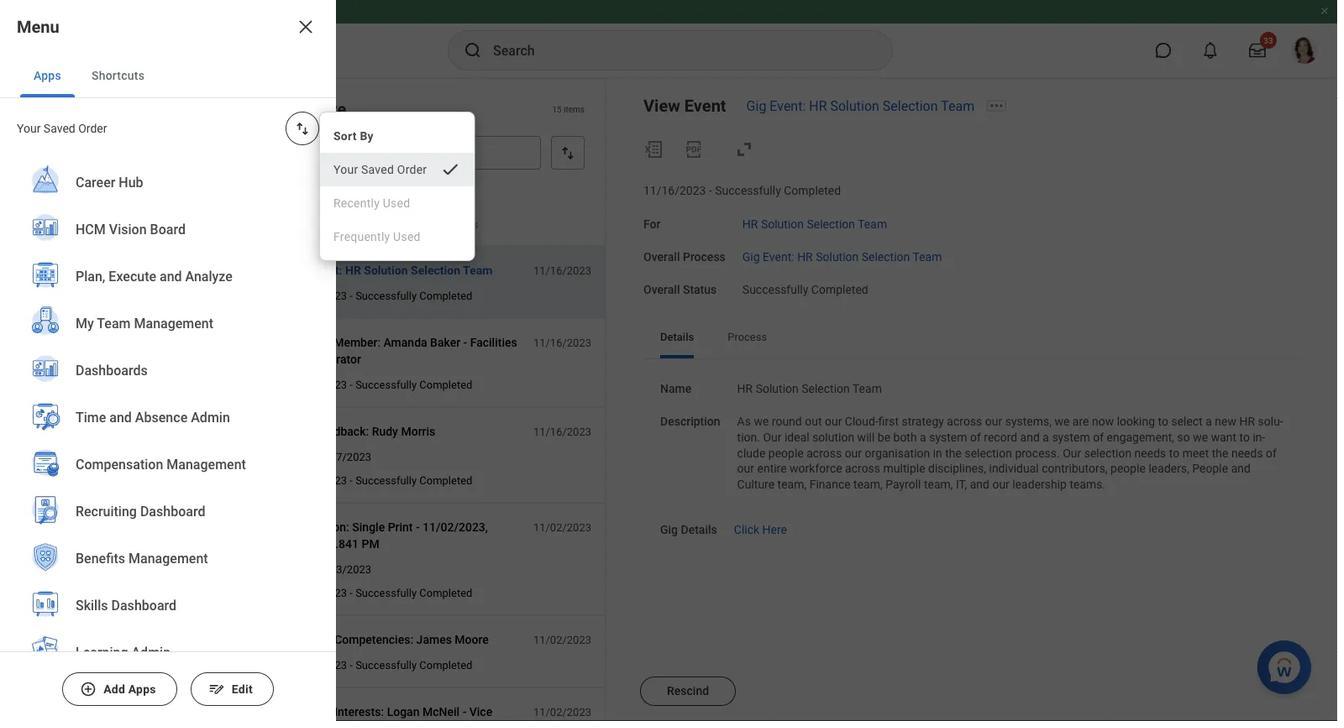 Task type: vqa. For each thing, say whether or not it's contained in the screenshot.
"Career" icon
no



Task type: locate. For each thing, give the bounding box(es) containing it.
gig event: hr solution selection team link for event
[[746, 98, 975, 114]]

add inside global navigation dialog
[[103, 683, 125, 697]]

search image
[[463, 40, 483, 60], [301, 144, 318, 161]]

1 vertical spatial process
[[728, 331, 767, 343]]

1 vertical spatial expense
[[57, 417, 101, 431]]

approvals up "absence"
[[142, 390, 194, 404]]

feedback:
[[315, 425, 369, 439]]

manage inside button
[[289, 633, 331, 647]]

in up disciplines,
[[933, 446, 942, 460]]

the down 'want'
[[1212, 446, 1228, 460]]

- down competencies:
[[350, 659, 353, 672]]

x image
[[296, 17, 316, 37]]

order up search
[[397, 163, 427, 176]]

completed inside overall status "element"
[[811, 282, 868, 296]]

event: up overall status "element"
[[763, 250, 794, 264]]

facilities
[[470, 336, 517, 349]]

add for add gig member: amanda baker - facilities administrator
[[289, 336, 310, 349]]

1 horizontal spatial the
[[1212, 446, 1228, 460]]

0 vertical spatial dashboard
[[140, 503, 205, 519]]

1 overall from the top
[[643, 250, 680, 264]]

list containing absence/time
[[0, 249, 269, 545]]

manage inside 'link'
[[57, 694, 100, 708]]

my inside list
[[76, 315, 94, 331]]

a left new
[[1206, 415, 1212, 429]]

0 vertical spatial your
[[17, 121, 41, 135]]

0 vertical spatial 11/02/2023 - successfully completed
[[289, 587, 472, 599]]

process.
[[1015, 446, 1060, 460]]

used inside menu item
[[393, 230, 421, 244]]

delegated to me
[[57, 363, 143, 377]]

0 vertical spatial overall
[[643, 250, 680, 264]]

dashboard down benefits management
[[111, 597, 176, 613]]

to
[[73, 283, 86, 297]]

11/02/2023 - successfully completed down the "11/03/2023"
[[289, 587, 472, 599]]

report
[[104, 390, 139, 404]]

our down round
[[763, 431, 782, 444]]

details down overall status
[[660, 331, 694, 343]]

our
[[825, 415, 842, 429], [985, 415, 1002, 429], [845, 446, 862, 460], [737, 462, 754, 476], [992, 478, 1010, 492]]

0 vertical spatial order
[[78, 121, 107, 135]]

0 vertical spatial saved
[[44, 121, 75, 135]]

overall status element
[[742, 272, 868, 297]]

solu
[[1258, 415, 1283, 429]]

1 horizontal spatial archive
[[289, 99, 346, 119]]

manage delegations link
[[0, 681, 269, 722]]

gig up administrator
[[313, 336, 331, 349]]

1 vertical spatial 11/02/2023 - successfully completed
[[289, 659, 472, 672]]

1 horizontal spatial of
[[1093, 431, 1104, 444]]

list
[[0, 128, 269, 722], [0, 159, 336, 722], [0, 249, 269, 545]]

tab list
[[0, 54, 336, 98], [643, 318, 1304, 359]]

manage left interests:
[[289, 705, 331, 719]]

2 horizontal spatial team,
[[924, 478, 953, 492]]

11/03/2023
[[313, 563, 371, 576]]

integration: single print - 11/02/2023, 12:16:16.841 pm
[[289, 520, 488, 551]]

your saved order
[[17, 121, 107, 135], [333, 163, 427, 176]]

fullscreen image
[[734, 139, 754, 160]]

management down recruiting dashboard "link"
[[129, 550, 208, 566]]

1 vertical spatial across
[[807, 446, 842, 460]]

completed up james
[[419, 587, 472, 599]]

event:
[[770, 98, 806, 114], [763, 250, 794, 264], [310, 263, 342, 277]]

notifications large image
[[1202, 42, 1219, 59]]

saved inside global navigation dialog
[[44, 121, 75, 135]]

expense left reports
[[57, 417, 101, 431]]

0 vertical spatial apps
[[34, 68, 61, 82]]

approvals for spend authorization approvals
[[166, 471, 218, 485]]

due: down 12:16:16.841
[[289, 563, 311, 576]]

administrator
[[289, 352, 361, 366]]

1 horizontal spatial your saved order
[[333, 163, 427, 176]]

we left are
[[1055, 415, 1070, 429]]

2 vertical spatial approvals
[[166, 471, 218, 485]]

of down "solu"
[[1266, 446, 1277, 460]]

plan, execute and analyze
[[76, 268, 233, 284]]

manage inside manage interests: logan mcneil - vice
[[289, 705, 331, 719]]

overall process
[[643, 250, 726, 264]]

0 vertical spatial across
[[947, 415, 982, 429]]

11/16/2023
[[643, 184, 706, 198], [533, 264, 591, 277], [289, 289, 347, 302], [533, 336, 591, 349], [289, 378, 347, 391], [533, 426, 591, 438], [289, 474, 347, 487]]

time
[[76, 409, 106, 425]]

overall down for
[[643, 250, 680, 264]]

in down "solu"
[[1253, 431, 1265, 444]]

manage interests: logan mcneil - vice
[[289, 705, 523, 722]]

2 horizontal spatial across
[[947, 415, 982, 429]]

leaders,
[[1149, 462, 1189, 476]]

completed down james
[[419, 659, 472, 672]]

expense inside button
[[57, 390, 101, 404]]

process up status
[[683, 250, 726, 264]]

0 vertical spatial our
[[763, 431, 782, 444]]

tab list containing apps
[[0, 54, 336, 98]]

0 horizontal spatial in
[[933, 446, 942, 460]]

0 horizontal spatial a
[[920, 431, 926, 444]]

entire
[[757, 462, 787, 476]]

2 overall from the top
[[643, 282, 680, 296]]

2 horizontal spatial of
[[1266, 446, 1277, 460]]

1 vertical spatial used
[[393, 230, 421, 244]]

we right as
[[754, 415, 769, 429]]

your saved order inside menu item
[[333, 163, 427, 176]]

our up solution
[[825, 415, 842, 429]]

2 the from the left
[[1212, 446, 1228, 460]]

career hub
[[76, 174, 143, 190]]

across right "strategy"
[[947, 415, 982, 429]]

2 horizontal spatial we
[[1193, 431, 1208, 444]]

hr solution selection team for hr solution selection team "link"
[[742, 217, 887, 231]]

0 vertical spatial recruiting
[[57, 444, 110, 458]]

recruiting dashboard link
[[20, 488, 316, 537]]

1 vertical spatial add
[[103, 683, 125, 697]]

1 vertical spatial due:
[[289, 563, 311, 576]]

1 selection from the left
[[965, 446, 1012, 460]]

advanced search
[[323, 188, 418, 202]]

apps down bulk approve link on the left bottom of the page
[[128, 683, 156, 697]]

expense inside "button"
[[57, 417, 101, 431]]

selection
[[883, 98, 938, 114], [807, 217, 855, 231], [862, 250, 910, 264], [411, 263, 460, 277], [801, 382, 850, 396]]

approve
[[83, 654, 127, 668]]

2 expense from the top
[[57, 417, 101, 431]]

0 horizontal spatial selection
[[965, 446, 1012, 460]]

0 horizontal spatial your
[[17, 121, 41, 135]]

dashboards link
[[20, 347, 316, 396]]

1 vertical spatial admin
[[131, 644, 171, 660]]

2 system from the left
[[1052, 431, 1090, 444]]

1 needs from the left
[[1134, 446, 1166, 460]]

completed
[[784, 184, 841, 198], [811, 282, 868, 296], [419, 289, 472, 302], [419, 378, 472, 391], [419, 474, 472, 487], [419, 587, 472, 599], [419, 659, 472, 672]]

your saved order down apps button
[[17, 121, 107, 135]]

learning admin
[[76, 644, 171, 660]]

used for frequently used
[[393, 230, 421, 244]]

3 team, from the left
[[924, 478, 953, 492]]

approvals for expense report approvals
[[142, 390, 194, 404]]

1 the from the left
[[945, 446, 962, 460]]

menu containing your saved order
[[320, 119, 474, 254]]

3 list from the top
[[0, 249, 269, 545]]

expense for expense report approvals
[[57, 390, 101, 404]]

dashboard down compensation management link
[[140, 503, 205, 519]]

pm
[[362, 537, 379, 551]]

process down the successfully completed
[[728, 331, 767, 343]]

your saved order up advanced search button at top
[[333, 163, 427, 176]]

as we round out our cloud-first strategy across our systems, we are now looking to select a new hr solu tion. our ideal solution will be both a system of record and a system of engagement, so we want to in clude people across our organisation in the selection process. our selection needs to meet the needs of our entire workforce across multiple disciplines, individual contributors, people leaders, people and culture team, finance team, payroll team, it, and our leadership teams.
[[737, 415, 1283, 492]]

benefits
[[76, 550, 125, 566]]

recruiting inside "link"
[[76, 503, 137, 519]]

saved up advanced search button at top
[[361, 163, 394, 176]]

1 vertical spatial your
[[333, 163, 358, 176]]

we up meet at the right bottom of page
[[1193, 431, 1208, 444]]

1 vertical spatial gig event: hr solution selection team link
[[742, 247, 942, 264]]

view printable version (pdf) image
[[684, 139, 704, 160]]

1 horizontal spatial in
[[1253, 431, 1265, 444]]

0 horizontal spatial our
[[763, 431, 782, 444]]

event: right event
[[770, 98, 806, 114]]

archive up sort icon
[[289, 99, 346, 119]]

mcneil
[[422, 705, 460, 719]]

manage down bulk
[[57, 694, 100, 708]]

frequently used menu item
[[320, 220, 474, 254]]

1 horizontal spatial apps
[[128, 683, 156, 697]]

click
[[734, 523, 759, 537]]

selection down record
[[965, 446, 1012, 460]]

plus circle image
[[80, 681, 97, 698]]

recruiting inside button
[[57, 444, 110, 458]]

saved inside your saved order menu item
[[361, 163, 394, 176]]

manage
[[289, 633, 331, 647], [57, 694, 100, 708], [289, 705, 331, 719]]

individual
[[989, 462, 1039, 476]]

completed down baker
[[419, 378, 472, 391]]

dashboard inside "link"
[[140, 503, 205, 519]]

1 horizontal spatial process
[[728, 331, 767, 343]]

0 vertical spatial archive
[[289, 99, 346, 119]]

expense
[[57, 390, 101, 404], [57, 417, 101, 431]]

absence/time
[[57, 256, 134, 270]]

update profile button
[[0, 168, 252, 195]]

hr inside button
[[345, 263, 361, 277]]

needs down 'want'
[[1231, 446, 1263, 460]]

0 horizontal spatial tab list
[[0, 54, 336, 98]]

0 vertical spatial gig event: hr solution selection team link
[[746, 98, 975, 114]]

1 vertical spatial archive
[[57, 585, 103, 601]]

- right print
[[416, 520, 420, 534]]

inbox large image
[[1249, 42, 1266, 59]]

your up 'advanced'
[[333, 163, 358, 176]]

- inside manage interests: logan mcneil - vice
[[463, 705, 466, 719]]

- inside integration: single print - 11/02/2023, 12:16:16.841 pm
[[416, 520, 420, 534]]

we
[[754, 415, 769, 429], [1055, 415, 1070, 429], [1193, 431, 1208, 444]]

add apps button
[[62, 673, 177, 706]]

management
[[134, 315, 213, 331], [167, 456, 246, 472], [129, 550, 208, 566]]

1 horizontal spatial system
[[1052, 431, 1090, 444]]

customer invoice approvals button
[[0, 330, 252, 357]]

hub
[[119, 174, 143, 190]]

2 vertical spatial across
[[845, 462, 880, 476]]

team inside list
[[97, 315, 131, 331]]

0 vertical spatial due:
[[289, 451, 311, 463]]

0 vertical spatial details
[[660, 331, 694, 343]]

the up disciplines,
[[945, 446, 962, 460]]

0 horizontal spatial system
[[929, 431, 967, 444]]

manage for manage competencies: james moore
[[289, 633, 331, 647]]

add inside add gig member: amanda baker - facilities administrator
[[289, 336, 310, 349]]

selection down now
[[1084, 446, 1132, 460]]

1 horizontal spatial needs
[[1231, 446, 1263, 460]]

due: for integration: single print - 11/02/2023, 12:16:16.841 pm
[[289, 563, 311, 576]]

advanced search button
[[316, 178, 424, 212]]

recently
[[333, 196, 380, 210]]

hr solution selection team for name element
[[737, 382, 882, 396]]

people down engagement,
[[1110, 462, 1146, 476]]

add gig member: amanda baker - facilities administrator button
[[289, 333, 524, 370]]

invoice
[[111, 336, 148, 350], [103, 498, 140, 512]]

1 horizontal spatial order
[[397, 163, 427, 176]]

1 vertical spatial in
[[933, 446, 942, 460]]

close environment banner image
[[1320, 6, 1330, 16]]

successfully up the manage competencies: james moore
[[355, 587, 417, 599]]

and inside "link"
[[160, 268, 182, 284]]

execute
[[109, 268, 156, 284]]

list for update profile button
[[0, 249, 269, 545]]

0 vertical spatial management
[[134, 315, 213, 331]]

your down apps button
[[17, 121, 41, 135]]

2 horizontal spatial a
[[1206, 415, 1212, 429]]

order
[[78, 121, 107, 135], [397, 163, 427, 176]]

a down "strategy"
[[920, 431, 926, 444]]

overall left status
[[643, 282, 680, 296]]

1 vertical spatial my
[[76, 315, 94, 331]]

recruiting up talent/performance on the left bottom of the page
[[76, 503, 137, 519]]

0 horizontal spatial process
[[683, 250, 726, 264]]

team, left "payroll" at the bottom of page
[[853, 478, 883, 492]]

1 expense from the top
[[57, 390, 101, 404]]

my left tasks
[[77, 104, 100, 124]]

compensation up supplier invoice approval
[[76, 456, 163, 472]]

0 vertical spatial your saved order
[[17, 121, 107, 135]]

expense report approvals
[[57, 390, 194, 404]]

11/02/2023 for manage competencies: james moore
[[533, 634, 591, 646]]

to right 'want'
[[1239, 431, 1250, 444]]

system down are
[[1052, 431, 1090, 444]]

2 due: from the top
[[289, 563, 311, 576]]

view event
[[643, 96, 726, 115]]

people
[[768, 446, 804, 460], [1110, 462, 1146, 476]]

across up workforce
[[807, 446, 842, 460]]

0 vertical spatial invoice
[[111, 336, 148, 350]]

and right people
[[1231, 462, 1251, 476]]

reports
[[104, 417, 145, 431]]

james
[[416, 633, 452, 647]]

1 vertical spatial compensation
[[76, 456, 163, 472]]

0 vertical spatial search image
[[463, 40, 483, 60]]

overall for overall status
[[643, 282, 680, 296]]

hr inside "link"
[[742, 217, 758, 231]]

approvals down my team management
[[151, 336, 204, 350]]

view
[[643, 96, 680, 115]]

order up update profile
[[78, 121, 107, 135]]

0 vertical spatial compensation
[[57, 310, 133, 323]]

from
[[395, 219, 418, 231]]

details left click
[[681, 523, 717, 537]]

compensation down dos
[[57, 310, 133, 323]]

logan
[[387, 705, 420, 719]]

to left me
[[113, 363, 123, 377]]

people down ideal
[[768, 446, 804, 460]]

finance
[[809, 478, 851, 492]]

and down report
[[109, 409, 132, 425]]

menu
[[320, 119, 474, 254]]

manage left competencies:
[[289, 633, 331, 647]]

1 list from the top
[[0, 128, 269, 722]]

list containing career hub
[[0, 159, 336, 722]]

0 vertical spatial process
[[683, 250, 726, 264]]

management down 'exceptions' on the left of page
[[167, 456, 246, 472]]

1 vertical spatial our
[[1063, 446, 1081, 460]]

successfully down the manage competencies: james moore
[[355, 659, 417, 672]]

customer
[[57, 336, 108, 350]]

- inside add gig member: amanda baker - facilities administrator
[[463, 336, 467, 349]]

2 team, from the left
[[853, 478, 883, 492]]

spend authorization approvals
[[57, 471, 218, 485]]

compensation for compensation
[[57, 310, 133, 323]]

due: 11/03/2023
[[289, 563, 371, 576]]

11/02/2023 - successfully completed down competencies:
[[289, 659, 472, 672]]

1 vertical spatial order
[[397, 163, 427, 176]]

bulk approve link
[[0, 641, 269, 681]]

1 horizontal spatial our
[[1063, 446, 1081, 460]]

of down now
[[1093, 431, 1104, 444]]

hr solution selection team up overall status "element"
[[742, 217, 887, 231]]

banner
[[0, 0, 1338, 77]]

add
[[289, 336, 310, 349], [103, 683, 125, 697]]

used inside menu item
[[383, 196, 410, 210]]

0 horizontal spatial the
[[945, 446, 962, 460]]

successfully down the rudy
[[355, 474, 417, 487]]

compensation for compensation management
[[76, 456, 163, 472]]

manage competencies: james moore
[[289, 633, 489, 647]]

invoice down my team management
[[111, 336, 148, 350]]

0 vertical spatial hr solution selection team
[[742, 217, 887, 231]]

solution
[[830, 98, 879, 114], [761, 217, 804, 231], [816, 250, 859, 264], [364, 263, 408, 277], [756, 382, 799, 396]]

baker
[[430, 336, 460, 349]]

0 horizontal spatial order
[[78, 121, 107, 135]]

0 vertical spatial add
[[289, 336, 310, 349]]

so
[[1177, 431, 1190, 444]]

compensation management
[[76, 456, 246, 472]]

compensation button
[[0, 303, 252, 330]]

to inside button
[[113, 363, 123, 377]]

event: down frequently
[[310, 263, 342, 277]]

0 vertical spatial people
[[768, 446, 804, 460]]

1 due: from the top
[[289, 451, 311, 463]]

11/16/2023 - successfully completed down gig event: hr solution selection team button
[[289, 289, 472, 302]]

invoice down spend authorization approvals button
[[103, 498, 140, 512]]

your inside global navigation dialog
[[17, 121, 41, 135]]

my
[[77, 104, 100, 124], [76, 315, 94, 331]]

1 vertical spatial people
[[1110, 462, 1146, 476]]

and left analyze at the top left
[[160, 268, 182, 284]]

0 horizontal spatial admin
[[131, 644, 171, 660]]

1 horizontal spatial tab list
[[643, 318, 1304, 359]]

0 vertical spatial my
[[77, 104, 100, 124]]

0 vertical spatial tab list
[[0, 54, 336, 98]]

admin up add apps
[[131, 644, 171, 660]]

solution
[[812, 431, 854, 444]]

solution inside button
[[364, 263, 408, 277]]

2 list from the top
[[0, 159, 336, 722]]

item list element
[[269, 77, 606, 722]]

0 horizontal spatial apps
[[34, 68, 61, 82]]

to left "select"
[[1158, 415, 1168, 429]]

0 horizontal spatial your saved order
[[17, 121, 107, 135]]

0 horizontal spatial needs
[[1134, 446, 1166, 460]]

click here link
[[734, 520, 787, 537]]

sort image
[[294, 120, 311, 137]]

0 horizontal spatial team,
[[777, 478, 807, 492]]

1 vertical spatial invoice
[[103, 498, 140, 512]]

0 horizontal spatial people
[[768, 446, 804, 460]]

0 vertical spatial in
[[1253, 431, 1265, 444]]

1 horizontal spatial selection
[[1084, 446, 1132, 460]]

and
[[160, 268, 182, 284], [109, 409, 132, 425], [1020, 431, 1040, 444], [1231, 462, 1251, 476], [970, 478, 989, 492]]

a up process.
[[1043, 431, 1049, 444]]

of
[[970, 431, 981, 444], [1093, 431, 1104, 444], [1266, 446, 1277, 460]]

delegations
[[103, 694, 165, 708]]

1 vertical spatial overall
[[643, 282, 680, 296]]

my team management
[[76, 315, 213, 331]]

management for benefits management
[[129, 550, 208, 566]]

0 vertical spatial expense
[[57, 390, 101, 404]]

recruiting for recruiting dashboard
[[76, 503, 137, 519]]

compensation inside global navigation dialog
[[76, 456, 163, 472]]

dashboard for skills dashboard
[[111, 597, 176, 613]]

- right baker
[[463, 336, 467, 349]]

saved down apps button
[[44, 121, 75, 135]]

0 vertical spatial admin
[[191, 409, 230, 425]]

across down will
[[845, 462, 880, 476]]

team, left it, at the bottom right of page
[[924, 478, 953, 492]]

0 vertical spatial used
[[383, 196, 410, 210]]

0 horizontal spatial saved
[[44, 121, 75, 135]]

management inside compensation management link
[[167, 456, 246, 472]]

0 vertical spatial approvals
[[151, 336, 204, 350]]

1 vertical spatial apps
[[128, 683, 156, 697]]

in
[[1253, 431, 1265, 444], [933, 446, 942, 460]]

1 horizontal spatial add
[[289, 336, 310, 349]]

career hub link
[[20, 159, 316, 207]]

give
[[289, 425, 312, 439]]

management inside my team management link
[[134, 315, 213, 331]]

invoice for supplier
[[103, 498, 140, 512]]

12:16:16.841
[[289, 537, 359, 551]]

1 vertical spatial search image
[[301, 144, 318, 161]]

11/02/2023 for integration: single print - 11/02/2023, 12:16:16.841 pm
[[533, 521, 591, 534]]

hr solution selection team up the "out"
[[737, 382, 882, 396]]

want
[[1211, 431, 1236, 444]]

management inside benefits management link
[[129, 550, 208, 566]]

used
[[383, 196, 410, 210], [393, 230, 421, 244]]

gig inside add gig member: amanda baker - facilities administrator
[[313, 336, 331, 349]]

compensation inside button
[[57, 310, 133, 323]]

0 horizontal spatial archive
[[57, 585, 103, 601]]

1 horizontal spatial your
[[333, 163, 358, 176]]

1 horizontal spatial team,
[[853, 478, 883, 492]]



Task type: describe. For each thing, give the bounding box(es) containing it.
list containing filters
[[0, 128, 269, 722]]

vice
[[469, 705, 492, 719]]

15
[[552, 104, 562, 114]]

2 needs from the left
[[1231, 446, 1263, 460]]

filters
[[57, 235, 95, 251]]

give feedback: rudy morris button
[[289, 422, 442, 442]]

2 selection from the left
[[1084, 446, 1132, 460]]

plan,
[[76, 268, 105, 284]]

it,
[[956, 478, 967, 492]]

time and absence admin link
[[20, 394, 316, 443]]

print
[[388, 520, 413, 534]]

11/02/2023 for manage interests: logan mcneil - vice
[[533, 706, 591, 719]]

supplier
[[57, 498, 100, 512]]

as
[[737, 415, 751, 429]]

shortcuts button
[[78, 54, 158, 97]]

my for my team management
[[76, 315, 94, 331]]

your saved order menu item
[[320, 153, 474, 186]]

11/17/2023
[[313, 451, 371, 463]]

successfully completed
[[742, 282, 868, 296]]

cloud-
[[845, 415, 878, 429]]

1 team, from the left
[[777, 478, 807, 492]]

compensation management link
[[20, 441, 316, 490]]

here
[[762, 523, 787, 537]]

vision
[[109, 221, 147, 237]]

tion.
[[737, 415, 1283, 444]]

and down systems,
[[1020, 431, 1040, 444]]

gig up fullscreen image at right top
[[746, 98, 766, 114]]

add gig member: amanda baker - facilities administrator
[[289, 336, 517, 366]]

list for apps button
[[0, 159, 336, 722]]

used for recently used
[[383, 196, 410, 210]]

analyze
[[185, 268, 233, 284]]

skills dashboard link
[[20, 582, 316, 631]]

recruiting for recruiting
[[57, 444, 110, 458]]

gig down configure image
[[289, 263, 307, 277]]

name
[[660, 382, 691, 396]]

selection inside name element
[[801, 382, 850, 396]]

1 horizontal spatial search image
[[463, 40, 483, 60]]

to up leaders,
[[1169, 446, 1179, 460]]

expense for expense reports without exceptions
[[57, 417, 101, 431]]

first
[[878, 415, 899, 429]]

our down will
[[845, 446, 862, 460]]

due: for give feedback: rudy morris
[[289, 451, 311, 463]]

completed up 11/02/2023,
[[419, 474, 472, 487]]

gig up overall status "element"
[[742, 250, 760, 264]]

gig left click
[[660, 523, 678, 537]]

order inside global navigation dialog
[[78, 121, 107, 135]]

event: inside gig event: hr solution selection team button
[[310, 263, 342, 277]]

hr inside name element
[[737, 382, 753, 396]]

successfully down add gig member: amanda baker - facilities administrator
[[355, 378, 417, 391]]

learning admin link
[[20, 629, 316, 678]]

our up record
[[985, 415, 1002, 429]]

0 horizontal spatial we
[[754, 415, 769, 429]]

competencies:
[[334, 633, 413, 647]]

shortcuts
[[92, 68, 145, 82]]

successfully down fullscreen image at right top
[[715, 184, 781, 198]]

1 horizontal spatial admin
[[191, 409, 230, 425]]

manage for manage delegations
[[57, 694, 100, 708]]

1 horizontal spatial we
[[1055, 415, 1070, 429]]

order inside menu item
[[397, 163, 427, 176]]

systems,
[[1005, 415, 1052, 429]]

hcm vision board link
[[20, 206, 316, 255]]

my team management link
[[20, 300, 316, 349]]

frequently
[[333, 230, 390, 244]]

selection inside hr solution selection team "link"
[[807, 217, 855, 231]]

single
[[352, 520, 385, 534]]

strategy
[[902, 415, 944, 429]]

archive inside button
[[57, 585, 103, 601]]

add apps
[[103, 683, 156, 697]]

give feedback: rudy morris
[[289, 425, 435, 439]]

dashboard for recruiting dashboard
[[140, 503, 205, 519]]

solution inside "link"
[[761, 217, 804, 231]]

- down 11/17/2023
[[350, 474, 353, 487]]

event: for overall process
[[763, 250, 794, 264]]

approval
[[143, 498, 189, 512]]

90
[[443, 219, 454, 231]]

tasks
[[104, 104, 148, 124]]

global navigation dialog
[[0, 0, 336, 722]]

member:
[[334, 336, 381, 349]]

overall for overall process
[[643, 250, 680, 264]]

completed up baker
[[419, 289, 472, 302]]

looking
[[1117, 415, 1155, 429]]

hr inside as we round out our cloud-first strategy across our systems, we are now looking to select a new hr solu tion. our ideal solution will be both a system of record and a system of engagement, so we want to in clude people across our organisation in the selection process. our selection needs to meet the needs of our entire workforce across multiple disciplines, individual contributors, people leaders, people and culture team, finance team, payroll team, it, and our leadership teams.
[[1239, 415, 1255, 429]]

export to excel image
[[643, 139, 664, 160]]

management for compensation management
[[167, 456, 246, 472]]

learning
[[76, 644, 128, 660]]

successfully inside overall status "element"
[[742, 282, 808, 296]]

perspective image
[[17, 233, 37, 253]]

details inside tab list
[[660, 331, 694, 343]]

customer invoice approvals
[[57, 336, 204, 350]]

gig event: hr solution selection team link for process
[[742, 247, 942, 264]]

my for my tasks
[[77, 104, 100, 124]]

will
[[857, 431, 875, 444]]

time and absence admin
[[76, 409, 230, 425]]

archive button
[[0, 573, 269, 613]]

manage interests: logan mcneil - vice button
[[289, 702, 524, 722]]

event: for view event
[[770, 98, 806, 114]]

my tasks
[[77, 104, 148, 124]]

multiple
[[883, 462, 925, 476]]

absence
[[135, 409, 187, 425]]

solution inside name element
[[756, 382, 799, 396]]

11/16/2023 - successfully completed down add gig member: amanda baker - facilities administrator
[[289, 378, 472, 391]]

apps inside tab list
[[34, 68, 61, 82]]

gig event: hr solution selection team for view event
[[746, 98, 975, 114]]

for
[[643, 217, 661, 231]]

profile logan mcneil element
[[1281, 32, 1328, 69]]

2 11/02/2023 - successfully completed from the top
[[289, 659, 472, 672]]

organisation
[[865, 446, 930, 460]]

- up member:
[[350, 289, 353, 302]]

supplier invoice approval
[[57, 498, 189, 512]]

selection inside gig event: hr solution selection team button
[[411, 263, 460, 277]]

hr solution selection team link
[[742, 214, 887, 231]]

payroll
[[885, 478, 921, 492]]

1 horizontal spatial people
[[1110, 462, 1146, 476]]

meet
[[1182, 446, 1209, 460]]

15 items
[[552, 104, 585, 114]]

recruiting dashboard
[[76, 503, 205, 519]]

0 horizontal spatial of
[[970, 431, 981, 444]]

morris
[[401, 425, 435, 439]]

- down administrator
[[350, 378, 353, 391]]

our down individual
[[992, 478, 1010, 492]]

- down the "11/03/2023"
[[350, 587, 353, 599]]

from last 90 days
[[395, 219, 479, 231]]

0 horizontal spatial search image
[[301, 144, 318, 161]]

completed up hr solution selection team "link"
[[784, 184, 841, 198]]

invoice for customer
[[111, 336, 148, 350]]

team inside button
[[463, 263, 492, 277]]

add for add apps
[[103, 683, 125, 697]]

me
[[126, 363, 143, 377]]

your saved order inside global navigation dialog
[[17, 121, 107, 135]]

integration:
[[289, 520, 349, 534]]

11/02/2023,
[[423, 520, 488, 534]]

configure image
[[292, 185, 312, 205]]

our up culture
[[737, 462, 754, 476]]

rename image
[[17, 651, 37, 671]]

successfully down gig event: hr solution selection team button
[[355, 289, 417, 302]]

your inside menu item
[[333, 163, 358, 176]]

0 horizontal spatial across
[[807, 446, 842, 460]]

all
[[57, 283, 70, 297]]

skills
[[76, 597, 108, 613]]

and right it, at the bottom right of page
[[970, 478, 989, 492]]

text edit image
[[208, 681, 225, 698]]

recently used menu item
[[320, 186, 474, 220]]

spend
[[57, 471, 90, 485]]

tab list containing details
[[643, 318, 1304, 359]]

advanced
[[323, 188, 377, 202]]

archive inside item list element
[[289, 99, 346, 119]]

11/16/2023 - successfully completed down 11/17/2023
[[289, 474, 472, 487]]

manage delegations
[[57, 694, 165, 708]]

menu
[[17, 17, 59, 37]]

all to dos button
[[0, 276, 252, 303]]

gig event: hr solution selection team for overall process
[[742, 250, 942, 264]]

check image
[[440, 160, 461, 180]]

ideal
[[784, 431, 809, 444]]

out
[[805, 415, 822, 429]]

clipboard image
[[17, 583, 37, 603]]

event
[[684, 96, 726, 115]]

talent/performance
[[57, 525, 162, 538]]

- up overall process
[[709, 184, 712, 198]]

11/16/2023 - successfully completed down fullscreen image at right top
[[643, 184, 841, 198]]

process inside tab list
[[728, 331, 767, 343]]

name element
[[737, 372, 882, 397]]

hcm
[[76, 221, 106, 237]]

without
[[148, 417, 187, 431]]

team inside "link"
[[858, 217, 887, 231]]

team inside name element
[[853, 382, 882, 396]]

1 horizontal spatial a
[[1043, 431, 1049, 444]]

1 system from the left
[[929, 431, 967, 444]]

plan, execute and analyze link
[[20, 253, 316, 302]]

1 horizontal spatial across
[[845, 462, 880, 476]]

1 vertical spatial details
[[681, 523, 717, 537]]

leadership
[[1012, 478, 1067, 492]]

supplier invoice approval button
[[0, 491, 252, 518]]

manage for manage interests: logan mcneil - vice
[[289, 705, 331, 719]]

bulk approve
[[57, 654, 127, 668]]

integration: single print - 11/02/2023, 12:16:16.841 pm button
[[289, 517, 524, 554]]

approvals for customer invoice approvals
[[151, 336, 204, 350]]

gig details
[[660, 523, 717, 537]]

delegated to me button
[[0, 357, 252, 384]]

gig event: hr solution selection team inside button
[[289, 263, 492, 277]]

my tasks element
[[0, 77, 269, 722]]

1 11/02/2023 - successfully completed from the top
[[289, 587, 472, 599]]



